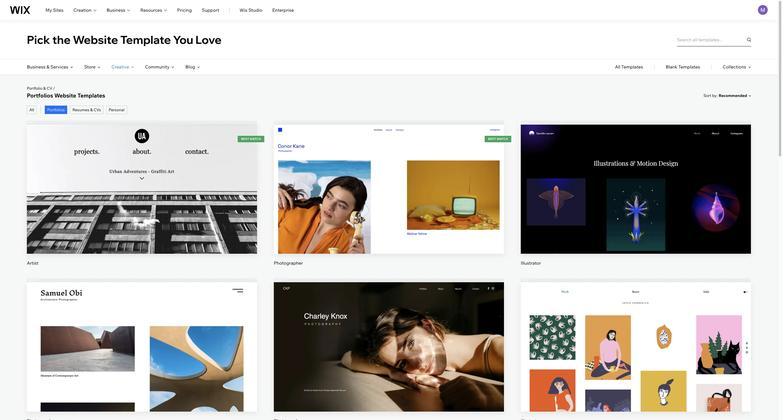 Task type: describe. For each thing, give the bounding box(es) containing it.
pick the website template you love
[[27, 33, 222, 47]]

photographer group containing edit
[[274, 279, 504, 421]]

resources button
[[140, 7, 167, 13]]

blank
[[666, 64, 677, 70]]

1 vertical spatial website
[[54, 92, 76, 99]]

portfolio & cv /
[[27, 86, 55, 91]]

portfolios website templates - photographer image for photographer group containing edit
[[274, 283, 504, 412]]

view for 1st portfolios website templates - illustrator image from the bottom of the page
[[631, 355, 641, 361]]

creation button
[[74, 7, 97, 13]]

sites
[[53, 7, 63, 13]]

edit button for portfolios website templates - artist image
[[129, 174, 155, 188]]

services
[[50, 64, 68, 70]]

resumes & cvs
[[73, 108, 101, 113]]

wix
[[240, 7, 247, 13]]

business & services
[[27, 64, 68, 70]]

2 portfolios website templates - illustrator image from the top
[[521, 283, 751, 412]]

categories. use the left and right arrow keys to navigate the menu element
[[0, 59, 778, 74]]

support
[[202, 7, 219, 13]]

portfolios website templates - artist image
[[27, 125, 257, 254]]

portfolio
[[27, 86, 42, 91]]

community
[[145, 64, 170, 70]]

portfolios website templates - photographer image for photographer group containing photographer
[[274, 125, 504, 254]]

my
[[45, 7, 52, 13]]

portfolios website templates - photographer image for photographer group containing view
[[27, 283, 257, 412]]

creative
[[112, 64, 129, 70]]

all for all templates
[[615, 64, 620, 70]]

view button for portfolios website templates - photographer corresponding to photographer group containing edit
[[376, 352, 402, 365]]

pick
[[27, 33, 50, 47]]

recommended
[[719, 93, 747, 98]]

the
[[52, 33, 71, 47]]

edit for 1st portfolios website templates - illustrator image from the bottom of the page
[[632, 336, 640, 342]]

personal link
[[106, 106, 127, 114]]

artist
[[27, 261, 38, 266]]

& for cv
[[43, 86, 46, 91]]

edit button for 1st portfolios website templates - illustrator image from the bottom of the page
[[623, 333, 649, 346]]

photographer
[[274, 261, 303, 266]]

view button for portfolios website templates - artist image
[[129, 194, 155, 207]]

illustrator
[[521, 261, 541, 266]]

edit for 2nd portfolios website templates - illustrator image from the bottom
[[632, 178, 640, 184]]

photographer group containing photographer
[[274, 121, 504, 267]]

photographer group containing view
[[27, 279, 257, 421]]

cv
[[47, 86, 52, 91]]

edit inside photographer group
[[385, 336, 393, 342]]

business for business
[[107, 7, 125, 13]]

& for services
[[46, 64, 49, 70]]

categories by subject element
[[27, 59, 200, 74]]

by:
[[712, 93, 718, 98]]

1 illustrator group from the top
[[521, 121, 751, 267]]

edit button for 2nd portfolios website templates - illustrator image from the bottom
[[623, 174, 649, 188]]

my sites
[[45, 7, 63, 13]]

templates for all templates
[[621, 64, 643, 70]]

artist group
[[27, 121, 257, 267]]

1 portfolios website templates - illustrator image from the top
[[521, 125, 751, 254]]

pricing link
[[177, 7, 192, 13]]

blank templates link
[[666, 59, 700, 74]]



Task type: vqa. For each thing, say whether or not it's contained in the screenshot.
Portfolio & CV LINK
yes



Task type: locate. For each thing, give the bounding box(es) containing it.
& left cv
[[43, 86, 46, 91]]

2 illustrator group from the top
[[521, 279, 751, 421]]

creation
[[74, 7, 91, 13]]

& inside categories by subject element
[[46, 64, 49, 70]]

1 vertical spatial portfolios website templates - illustrator image
[[521, 283, 751, 412]]

0 vertical spatial all
[[615, 64, 620, 70]]

0 horizontal spatial all
[[29, 108, 34, 113]]

0 horizontal spatial &
[[43, 86, 46, 91]]

blog
[[185, 64, 195, 70]]

0 vertical spatial website
[[73, 33, 118, 47]]

portfolio & cv link
[[27, 86, 52, 91]]

enterprise link
[[272, 7, 294, 13]]

/
[[53, 86, 55, 91]]

0 horizontal spatial business
[[27, 64, 45, 70]]

edit inside artist group
[[138, 178, 146, 184]]

view for 2nd portfolios website templates - illustrator image from the bottom
[[631, 197, 641, 203]]

wix studio
[[240, 7, 262, 13]]

2 horizontal spatial &
[[90, 108, 93, 113]]

&
[[46, 64, 49, 70], [43, 86, 46, 91], [90, 108, 93, 113]]

templates
[[621, 64, 643, 70], [678, 64, 700, 70], [77, 92, 105, 99]]

1 horizontal spatial &
[[46, 64, 49, 70]]

all for all
[[29, 108, 34, 113]]

view for portfolios website templates - artist image
[[137, 197, 147, 203]]

blank templates
[[666, 64, 700, 70]]

& left services at the top left of page
[[46, 64, 49, 70]]

enterprise
[[272, 7, 294, 13]]

0 horizontal spatial templates
[[77, 92, 105, 99]]

all inside generic categories element
[[615, 64, 620, 70]]

Search search field
[[677, 33, 751, 46]]

1 vertical spatial all
[[29, 108, 34, 113]]

view
[[137, 197, 147, 203], [631, 197, 641, 203], [137, 355, 147, 361], [384, 355, 394, 361], [631, 355, 641, 361]]

0 vertical spatial illustrator group
[[521, 121, 751, 267]]

website up store at the left of page
[[73, 33, 118, 47]]

view button for 2nd portfolios website templates - illustrator image from the bottom
[[623, 194, 649, 207]]

0 vertical spatial portfolios website templates - illustrator image
[[521, 125, 751, 254]]

2 horizontal spatial templates
[[678, 64, 700, 70]]

portfolios for portfolios website templates
[[27, 92, 53, 99]]

1 horizontal spatial templates
[[621, 64, 643, 70]]

illustrator group
[[521, 121, 751, 267], [521, 279, 751, 421]]

edit button inside photographer group
[[376, 333, 402, 346]]

view button inside artist group
[[129, 194, 155, 207]]

templates inside all templates link
[[621, 64, 643, 70]]

portfolios website templates
[[27, 92, 105, 99]]

1 horizontal spatial all
[[615, 64, 620, 70]]

2 vertical spatial &
[[90, 108, 93, 113]]

& for cvs
[[90, 108, 93, 113]]

portfolios down portfolio & cv link
[[27, 92, 53, 99]]

profile image image
[[758, 5, 768, 15]]

website down the /
[[54, 92, 76, 99]]

all templates
[[615, 64, 643, 70]]

portfolios website templates - photographer image
[[274, 125, 504, 254], [27, 283, 257, 412], [274, 283, 504, 412]]

my sites link
[[45, 7, 63, 13]]

view inside artist group
[[137, 197, 147, 203]]

pricing
[[177, 7, 192, 13]]

photographer group
[[274, 121, 504, 267], [27, 279, 257, 421], [274, 279, 504, 421]]

resources
[[140, 7, 162, 13]]

business
[[107, 7, 125, 13], [27, 64, 45, 70]]

business button
[[107, 7, 130, 13]]

personal
[[109, 108, 124, 113]]

0 vertical spatial business
[[107, 7, 125, 13]]

collections
[[723, 64, 746, 70]]

0 vertical spatial portfolios
[[27, 92, 53, 99]]

edit for portfolios website templates - artist image
[[138, 178, 146, 184]]

business inside popup button
[[107, 7, 125, 13]]

resumes
[[73, 108, 89, 113]]

wix studio link
[[240, 7, 262, 13]]

template
[[120, 33, 171, 47]]

1 vertical spatial illustrator group
[[521, 279, 751, 421]]

view button
[[129, 194, 155, 207], [623, 194, 649, 207], [129, 352, 155, 365], [376, 352, 402, 365], [623, 352, 649, 365]]

business for business & services
[[27, 64, 45, 70]]

edit
[[138, 178, 146, 184], [632, 178, 640, 184], [385, 336, 393, 342], [632, 336, 640, 342]]

portfolios inside 'link'
[[47, 108, 65, 113]]

portfolios website templates - illustrator image
[[521, 125, 751, 254], [521, 283, 751, 412]]

1 vertical spatial business
[[27, 64, 45, 70]]

edit button inside artist group
[[129, 174, 155, 188]]

portfolios
[[27, 92, 53, 99], [47, 108, 65, 113]]

sort by:
[[703, 93, 718, 98]]

view button for portfolios website templates - photographer corresponding to photographer group containing view
[[129, 352, 155, 365]]

store
[[84, 64, 96, 70]]

view button for 1st portfolios website templates - illustrator image from the bottom of the page
[[623, 352, 649, 365]]

all link
[[27, 106, 37, 114]]

love
[[195, 33, 222, 47]]

studio
[[248, 7, 262, 13]]

portfolios down portfolios website templates
[[47, 108, 65, 113]]

all templates link
[[615, 59, 643, 74]]

all
[[615, 64, 620, 70], [29, 108, 34, 113]]

portfolios for portfolios
[[47, 108, 65, 113]]

support link
[[202, 7, 219, 13]]

resumes & cvs link
[[70, 106, 103, 114]]

website
[[73, 33, 118, 47], [54, 92, 76, 99]]

business inside categories by subject element
[[27, 64, 45, 70]]

1 horizontal spatial business
[[107, 7, 125, 13]]

1 vertical spatial portfolios
[[47, 108, 65, 113]]

& left cvs
[[90, 108, 93, 113]]

sort
[[703, 93, 711, 98]]

generic categories element
[[615, 59, 751, 74]]

1 vertical spatial &
[[43, 86, 46, 91]]

0 vertical spatial &
[[46, 64, 49, 70]]

portfolios link
[[45, 106, 67, 114]]

edit button
[[129, 174, 155, 188], [623, 174, 649, 188], [376, 333, 402, 346], [623, 333, 649, 346]]

you
[[173, 33, 193, 47]]

templates for blank templates
[[678, 64, 700, 70]]

None search field
[[677, 33, 751, 46]]

edit button for portfolios website templates - photographer corresponding to photographer group containing edit
[[376, 333, 402, 346]]

cvs
[[94, 108, 101, 113]]

templates inside blank templates link
[[678, 64, 700, 70]]



